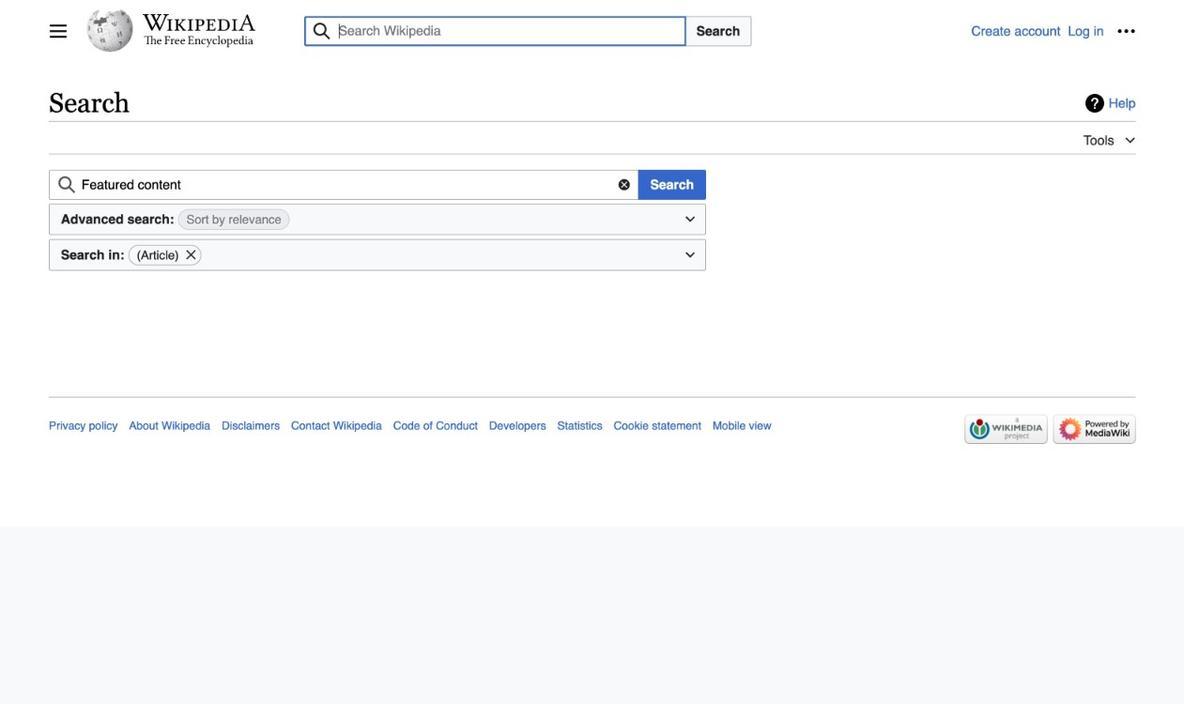 Task type: locate. For each thing, give the bounding box(es) containing it.
Search Wikipedia search field
[[304, 16, 687, 46]]

footer
[[49, 397, 1137, 450]]

None search field
[[282, 16, 972, 46], [49, 170, 640, 200], [49, 170, 640, 200]]

none search field search wikipedia
[[282, 16, 972, 46]]

powered by mediawiki image
[[1054, 415, 1137, 444]]

main content
[[41, 85, 1144, 307]]

log in and more options image
[[1118, 22, 1137, 40]]



Task type: vqa. For each thing, say whether or not it's contained in the screenshot.
gold 1242
no



Task type: describe. For each thing, give the bounding box(es) containing it.
personal tools navigation
[[972, 16, 1142, 46]]

remove image
[[185, 246, 198, 265]]

the free encyclopedia image
[[144, 36, 254, 48]]

wikimedia foundation image
[[966, 415, 1048, 444]]

menu image
[[49, 22, 68, 40]]

wikipedia image
[[143, 14, 256, 31]]



